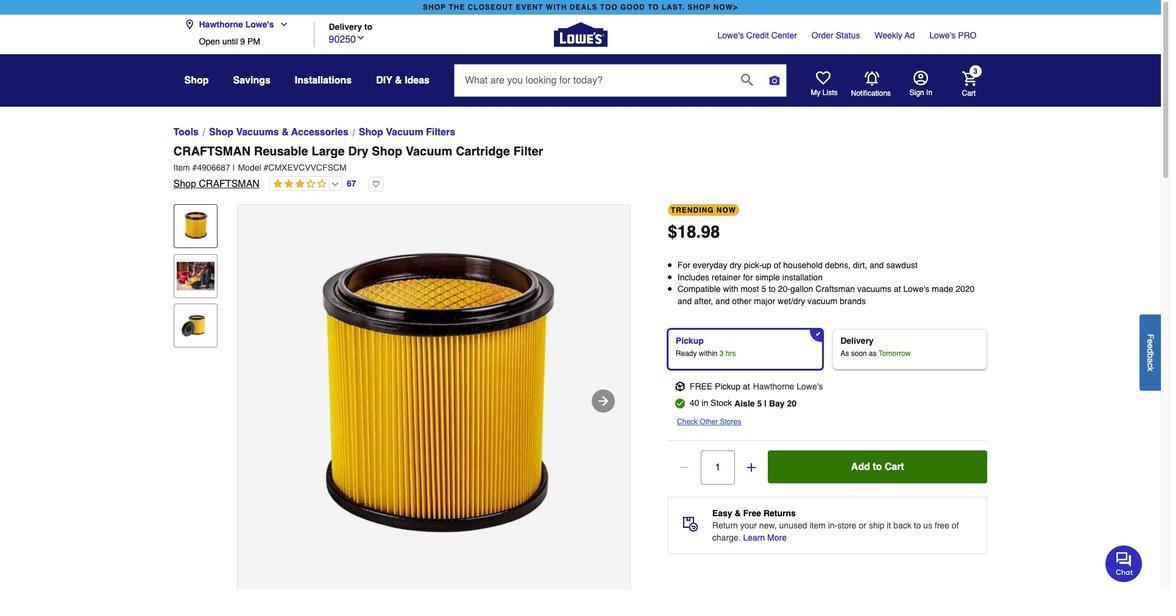 Task type: describe. For each thing, give the bounding box(es) containing it.
craftsman  #cmxevcvvcfscm - thumbnail2 image
[[177, 257, 214, 295]]

1 e from the top
[[1146, 339, 1156, 344]]

back
[[894, 521, 912, 531]]

debris,
[[826, 260, 851, 270]]

67
[[347, 178, 356, 188]]

learn more
[[744, 533, 787, 543]]

brands
[[840, 296, 866, 306]]

shop for shop vacuum filters
[[359, 127, 383, 138]]

item
[[810, 521, 826, 531]]

easy
[[713, 509, 733, 519]]

lowe's home improvement notification center image
[[865, 71, 880, 86]]

store
[[838, 521, 857, 531]]

ship
[[869, 521, 885, 531]]

in-
[[829, 521, 838, 531]]

9
[[240, 37, 245, 46]]

shop vacuum filters
[[359, 127, 456, 138]]

compatible
[[678, 284, 721, 294]]

0 vertical spatial cart
[[963, 89, 976, 97]]

charge.
[[713, 533, 741, 543]]

90250
[[329, 34, 356, 45]]

Search Query text field
[[455, 65, 732, 96]]

98
[[701, 222, 720, 241]]

vacuum
[[808, 296, 838, 306]]

minus image
[[679, 462, 691, 474]]

craftsman
[[816, 284, 855, 294]]

diy & ideas button
[[376, 70, 430, 91]]

ideas
[[405, 75, 430, 86]]

craftsman inside craftsman reusable large dry shop vacuum cartridge filter item # 4906687 | model # cmxevcvvcfscm
[[173, 145, 251, 159]]

your
[[741, 521, 757, 531]]

item number 4 9 0 6 6 8 7 and model number c m x e v c v v c f s c m element
[[173, 162, 988, 174]]

new,
[[760, 521, 777, 531]]

lowe's home improvement logo image
[[554, 8, 608, 61]]

for
[[743, 272, 753, 282]]

delivery as soon as tomorrow
[[841, 336, 911, 358]]

it
[[887, 521, 892, 531]]

f e e d b a c k
[[1146, 334, 1156, 371]]

2 horizontal spatial and
[[870, 260, 884, 270]]

hawthorne lowe's button
[[184, 12, 294, 37]]

other
[[733, 296, 752, 306]]

shop inside craftsman reusable large dry shop vacuum cartridge filter item # 4906687 | model # cmxevcvvcfscm
[[372, 145, 403, 159]]

includes
[[678, 272, 710, 282]]

notifications
[[852, 89, 891, 97]]

check circle filled image
[[676, 399, 685, 409]]

sign in button
[[910, 71, 933, 98]]

craftsman  #cmxevcvvcfscm - thumbnail image
[[177, 207, 214, 245]]

for
[[678, 260, 691, 270]]

until
[[222, 37, 238, 46]]

weekly
[[875, 30, 903, 40]]

lowe's home improvement cart image
[[963, 71, 977, 86]]

shop button
[[184, 70, 209, 91]]

shop for shop vacuums & accessories
[[209, 127, 234, 138]]

status
[[836, 30, 861, 40]]

reusable
[[254, 145, 308, 159]]

deals
[[570, 3, 598, 12]]

20
[[788, 399, 797, 409]]

trending now
[[671, 206, 737, 215]]

40
[[690, 398, 700, 408]]

| inside craftsman reusable large dry shop vacuum cartridge filter item # 4906687 | model # cmxevcvvcfscm
[[233, 163, 235, 173]]

ad
[[905, 30, 915, 40]]

k
[[1146, 367, 1156, 371]]

tools link
[[173, 125, 199, 140]]

hawthorne lowe's
[[199, 20, 274, 29]]

.
[[697, 222, 701, 241]]

accessories
[[291, 127, 349, 138]]

of inside for everyday dry pick-up of household debris, dirt, and sawdust includes retainer for simple installation compatible with most 5 to 20-gallon craftsman vacuums at lowe's made 2020 and after, and other major wet/dry vacuum brands
[[774, 260, 781, 270]]

lowe's inside button
[[246, 20, 274, 29]]

d
[[1146, 348, 1156, 353]]

sign in
[[910, 88, 933, 97]]

| inside the 40 in stock aisle 5 | bay 20
[[765, 399, 767, 409]]

good
[[621, 3, 646, 12]]

3.3 stars image
[[270, 179, 327, 190]]

household
[[784, 260, 823, 270]]

credit
[[747, 30, 770, 40]]

hrs
[[726, 350, 736, 358]]

3 inside pickup ready within 3 hrs
[[720, 350, 724, 358]]

0 horizontal spatial chevron down image
[[274, 20, 289, 29]]

lowe's home improvement lists image
[[816, 71, 831, 85]]

open
[[199, 37, 220, 46]]

stores
[[720, 418, 742, 426]]

my lists
[[811, 88, 838, 97]]

event
[[516, 3, 544, 12]]

item
[[173, 163, 190, 173]]

stock
[[711, 398, 732, 408]]

installation
[[783, 272, 823, 282]]

pick-
[[744, 260, 762, 270]]

1 # from the left
[[192, 163, 197, 173]]

lowe's inside for everyday dry pick-up of household debris, dirt, and sawdust includes retainer for simple installation compatible with most 5 to 20-gallon craftsman vacuums at lowe's made 2020 and after, and other major wet/dry vacuum brands
[[904, 284, 930, 294]]

delivery for as
[[841, 336, 874, 346]]

of inside "easy & free returns return your new, unused item in-store or ship it back to us free of charge."
[[952, 521, 959, 531]]

most
[[741, 284, 760, 294]]

trending
[[671, 206, 714, 215]]

wet/dry
[[778, 296, 806, 306]]

to inside for everyday dry pick-up of household debris, dirt, and sawdust includes retainer for simple installation compatible with most 5 to 20-gallon craftsman vacuums at lowe's made 2020 and after, and other major wet/dry vacuum brands
[[769, 284, 776, 294]]

within
[[699, 350, 718, 358]]

hawthorne inside button
[[199, 20, 243, 29]]

shop vacuums & accessories
[[209, 127, 349, 138]]

20-
[[779, 284, 791, 294]]

other
[[700, 418, 718, 426]]

delivery for to
[[329, 22, 362, 31]]

open until 9 pm
[[199, 37, 260, 46]]

with
[[724, 284, 739, 294]]

everyday
[[693, 260, 728, 270]]

1 horizontal spatial pickup
[[715, 382, 741, 392]]

b
[[1146, 353, 1156, 358]]

more
[[768, 533, 787, 543]]

diy & ideas
[[376, 75, 430, 86]]

free
[[744, 509, 762, 519]]

learn
[[744, 533, 765, 543]]

to inside add to cart button
[[873, 462, 883, 473]]

$
[[668, 222, 678, 241]]

pickup inside pickup ready within 3 hrs
[[676, 336, 704, 346]]

1 shop from the left
[[423, 3, 446, 12]]



Task type: vqa. For each thing, say whether or not it's contained in the screenshot.
how
no



Task type: locate. For each thing, give the bounding box(es) containing it.
& inside "easy & free returns return your new, unused item in-store or ship it back to us free of charge."
[[735, 509, 741, 519]]

model
[[238, 163, 261, 173]]

and down with
[[716, 296, 730, 306]]

1 vertical spatial vacuum
[[406, 145, 453, 159]]

vacuum
[[386, 127, 424, 138], [406, 145, 453, 159]]

1 horizontal spatial at
[[894, 284, 901, 294]]

dry
[[730, 260, 742, 270]]

to inside "easy & free returns return your new, unused item in-store or ship it back to us free of charge."
[[914, 521, 922, 531]]

5 right aisle at the bottom right
[[758, 399, 762, 409]]

shop down item
[[173, 179, 196, 190]]

lowe's credit center
[[718, 30, 798, 40]]

at up the 40 in stock aisle 5 | bay 20
[[743, 382, 750, 392]]

1 horizontal spatial chevron down image
[[356, 33, 366, 42]]

2 horizontal spatial &
[[735, 509, 741, 519]]

the
[[449, 3, 465, 12]]

0 vertical spatial |
[[233, 163, 235, 173]]

1 vertical spatial hawthorne
[[753, 382, 795, 392]]

or
[[859, 521, 867, 531]]

vacuums
[[236, 127, 279, 138]]

0 vertical spatial vacuum
[[386, 127, 424, 138]]

# right item
[[192, 163, 197, 173]]

e up b
[[1146, 344, 1156, 348]]

lists
[[823, 88, 838, 97]]

chat invite button image
[[1106, 545, 1143, 582]]

0 horizontal spatial shop
[[423, 3, 446, 12]]

of right up
[[774, 260, 781, 270]]

ready
[[676, 350, 697, 358]]

f e e d b a c k button
[[1140, 314, 1162, 391]]

0 vertical spatial craftsman
[[173, 145, 251, 159]]

after,
[[695, 296, 714, 306]]

dirt,
[[854, 260, 868, 270]]

0 vertical spatial 3
[[974, 67, 978, 76]]

#
[[192, 163, 197, 173], [264, 163, 268, 173]]

heart outline image
[[369, 177, 384, 191]]

0 horizontal spatial pickup
[[676, 336, 704, 346]]

now>
[[714, 3, 738, 12]]

shop vacuum filters link
[[359, 125, 456, 140]]

craftsman
[[173, 145, 251, 159], [199, 179, 260, 190]]

free pickup at hawthorne lowe's
[[690, 382, 823, 392]]

with
[[546, 3, 567, 12]]

0 horizontal spatial hawthorne
[[199, 20, 243, 29]]

free
[[690, 382, 713, 392]]

1 vertical spatial of
[[952, 521, 959, 531]]

plus image
[[746, 462, 758, 474]]

center
[[772, 30, 798, 40]]

e up d
[[1146, 339, 1156, 344]]

tools
[[173, 127, 199, 138]]

0 vertical spatial &
[[395, 75, 402, 86]]

camera image
[[769, 74, 781, 87]]

1 horizontal spatial |
[[765, 399, 767, 409]]

& left the free on the bottom of page
[[735, 509, 741, 519]]

1 horizontal spatial and
[[716, 296, 730, 306]]

1 vertical spatial at
[[743, 382, 750, 392]]

craftsman  #cmxevcvvcfscm - thumbnail3 image
[[177, 307, 214, 345]]

delivery up soon
[[841, 336, 874, 346]]

at inside for everyday dry pick-up of household debris, dirt, and sawdust includes retainer for simple installation compatible with most 5 to 20-gallon craftsman vacuums at lowe's made 2020 and after, and other major wet/dry vacuum brands
[[894, 284, 901, 294]]

cart right add at the right bottom of the page
[[885, 462, 905, 473]]

1 vertical spatial cart
[[885, 462, 905, 473]]

vacuum inside shop vacuum filters 'link'
[[386, 127, 424, 138]]

soon
[[852, 350, 867, 358]]

hawthorne up bay
[[753, 382, 795, 392]]

1 vertical spatial &
[[282, 127, 289, 138]]

cart
[[963, 89, 976, 97], [885, 462, 905, 473]]

5
[[762, 284, 767, 294], [758, 399, 762, 409]]

shop for shop
[[184, 75, 209, 86]]

5 inside the 40 in stock aisle 5 | bay 20
[[758, 399, 762, 409]]

savings
[[233, 75, 271, 86]]

too
[[601, 3, 618, 12]]

pickup ready within 3 hrs
[[676, 336, 736, 358]]

0 horizontal spatial of
[[774, 260, 781, 270]]

cart inside button
[[885, 462, 905, 473]]

5 inside for everyday dry pick-up of household debris, dirt, and sawdust includes retainer for simple installation compatible with most 5 to 20-gallon craftsman vacuums at lowe's made 2020 and after, and other major wet/dry vacuum brands
[[762, 284, 767, 294]]

5 up major
[[762, 284, 767, 294]]

a
[[1146, 358, 1156, 363]]

pickup up ready
[[676, 336, 704, 346]]

hawthorne
[[199, 20, 243, 29], [753, 382, 795, 392]]

2 # from the left
[[264, 163, 268, 173]]

delivery up 90250
[[329, 22, 362, 31]]

delivery inside delivery as soon as tomorrow
[[841, 336, 874, 346]]

savings button
[[233, 70, 271, 91]]

in
[[702, 398, 709, 408]]

check
[[677, 418, 698, 426]]

0 vertical spatial at
[[894, 284, 901, 294]]

of right free
[[952, 521, 959, 531]]

& up reusable
[[282, 127, 289, 138]]

check other stores button
[[677, 416, 742, 428]]

chevron down image inside "90250" 'button'
[[356, 33, 366, 42]]

shop inside 'link'
[[359, 127, 383, 138]]

0 vertical spatial pickup
[[676, 336, 704, 346]]

3 down pro
[[974, 67, 978, 76]]

lowe's pro
[[930, 30, 977, 40]]

now
[[717, 206, 737, 215]]

returns
[[764, 509, 796, 519]]

pickup up the stock
[[715, 382, 741, 392]]

Stepper number input field with increment and decrement buttons number field
[[701, 451, 735, 485]]

0 horizontal spatial and
[[678, 296, 692, 306]]

pro
[[959, 30, 977, 40]]

1 horizontal spatial of
[[952, 521, 959, 531]]

0 horizontal spatial |
[[233, 163, 235, 173]]

delivery
[[329, 22, 362, 31], [841, 336, 874, 346]]

tomorrow
[[879, 350, 911, 358]]

order
[[812, 30, 834, 40]]

& for easy
[[735, 509, 741, 519]]

craftsman down 4906687
[[199, 179, 260, 190]]

0 horizontal spatial &
[[282, 127, 289, 138]]

vacuum down filters on the left
[[406, 145, 453, 159]]

craftsman  #cmxevcvvcfscm image
[[238, 205, 630, 590]]

option group
[[663, 325, 993, 375]]

shop right tools link
[[209, 127, 234, 138]]

1 horizontal spatial 3
[[974, 67, 978, 76]]

of
[[774, 260, 781, 270], [952, 521, 959, 531]]

easy & free returns return your new, unused item in-store or ship it back to us free of charge.
[[713, 509, 959, 543]]

in
[[927, 88, 933, 97]]

& for diy
[[395, 75, 402, 86]]

1 horizontal spatial #
[[264, 163, 268, 173]]

None search field
[[454, 64, 787, 107]]

90250 button
[[329, 31, 366, 47]]

0 horizontal spatial delivery
[[329, 22, 362, 31]]

1 horizontal spatial hawthorne
[[753, 382, 795, 392]]

craftsman up 4906687
[[173, 145, 251, 159]]

1 vertical spatial 5
[[758, 399, 762, 409]]

location image
[[184, 20, 194, 29]]

pm
[[247, 37, 260, 46]]

& inside button
[[395, 75, 402, 86]]

cart down the lowe's home improvement cart image
[[963, 89, 976, 97]]

18
[[678, 222, 697, 241]]

large
[[312, 145, 345, 159]]

| left bay
[[765, 399, 767, 409]]

2 vertical spatial &
[[735, 509, 741, 519]]

0 horizontal spatial #
[[192, 163, 197, 173]]

at right vacuums
[[894, 284, 901, 294]]

filters
[[426, 127, 456, 138]]

1 horizontal spatial delivery
[[841, 336, 874, 346]]

# right model
[[264, 163, 268, 173]]

0 horizontal spatial at
[[743, 382, 750, 392]]

shop vacuums & accessories link
[[209, 125, 349, 140]]

1 vertical spatial |
[[765, 399, 767, 409]]

1 vertical spatial 3
[[720, 350, 724, 358]]

delivery to
[[329, 22, 373, 31]]

vacuum left filters on the left
[[386, 127, 424, 138]]

c
[[1146, 363, 1156, 367]]

| left model
[[233, 163, 235, 173]]

retainer
[[712, 272, 741, 282]]

bay
[[770, 399, 785, 409]]

vacuum inside craftsman reusable large dry shop vacuum cartridge filter item # 4906687 | model # cmxevcvvcfscm
[[406, 145, 453, 159]]

0 vertical spatial delivery
[[329, 22, 362, 31]]

0 vertical spatial chevron down image
[[274, 20, 289, 29]]

lowe's credit center link
[[718, 29, 798, 41]]

1 vertical spatial delivery
[[841, 336, 874, 346]]

up
[[762, 260, 772, 270]]

1 horizontal spatial shop
[[688, 3, 711, 12]]

option group containing pickup
[[663, 325, 993, 375]]

add to cart button
[[768, 451, 988, 484]]

1 horizontal spatial cart
[[963, 89, 976, 97]]

1 horizontal spatial &
[[395, 75, 402, 86]]

chevron down image
[[274, 20, 289, 29], [356, 33, 366, 42]]

weekly ad
[[875, 30, 915, 40]]

1 vertical spatial pickup
[[715, 382, 741, 392]]

pickup image
[[676, 382, 685, 392]]

last.
[[662, 3, 685, 12]]

shop down "shop vacuum filters"
[[372, 145, 403, 159]]

0 horizontal spatial cart
[[885, 462, 905, 473]]

arrow right image
[[596, 394, 611, 409]]

0 vertical spatial hawthorne
[[199, 20, 243, 29]]

search image
[[741, 73, 754, 86]]

2 e from the top
[[1146, 344, 1156, 348]]

1 vertical spatial craftsman
[[199, 179, 260, 190]]

closeout
[[468, 3, 514, 12]]

and right dirt,
[[870, 260, 884, 270]]

as
[[841, 350, 850, 358]]

hawthorne up "open until 9 pm"
[[199, 20, 243, 29]]

installations button
[[295, 70, 352, 91]]

vacuums
[[858, 284, 892, 294]]

& right diy
[[395, 75, 402, 86]]

40 in stock aisle 5 | bay 20
[[690, 398, 797, 409]]

major
[[754, 296, 776, 306]]

lowe's home improvement account image
[[914, 71, 928, 85]]

shop the closeout event with deals too good to last. shop now>
[[423, 3, 738, 12]]

shop right the last.
[[688, 3, 711, 12]]

shop for shop craftsman
[[173, 179, 196, 190]]

2 shop from the left
[[688, 3, 711, 12]]

shop the closeout event with deals too good to last. shop now> link
[[421, 0, 741, 15]]

installations
[[295, 75, 352, 86]]

free
[[935, 521, 950, 531]]

0 vertical spatial of
[[774, 260, 781, 270]]

shop down open
[[184, 75, 209, 86]]

shop left 'the'
[[423, 3, 446, 12]]

0 vertical spatial 5
[[762, 284, 767, 294]]

diy
[[376, 75, 393, 86]]

sign
[[910, 88, 925, 97]]

sawdust
[[887, 260, 918, 270]]

and down compatible
[[678, 296, 692, 306]]

shop up dry
[[359, 127, 383, 138]]

gallon
[[791, 284, 814, 294]]

0 horizontal spatial 3
[[720, 350, 724, 358]]

3 left hrs on the bottom right
[[720, 350, 724, 358]]

made
[[933, 284, 954, 294]]

1 vertical spatial chevron down image
[[356, 33, 366, 42]]



